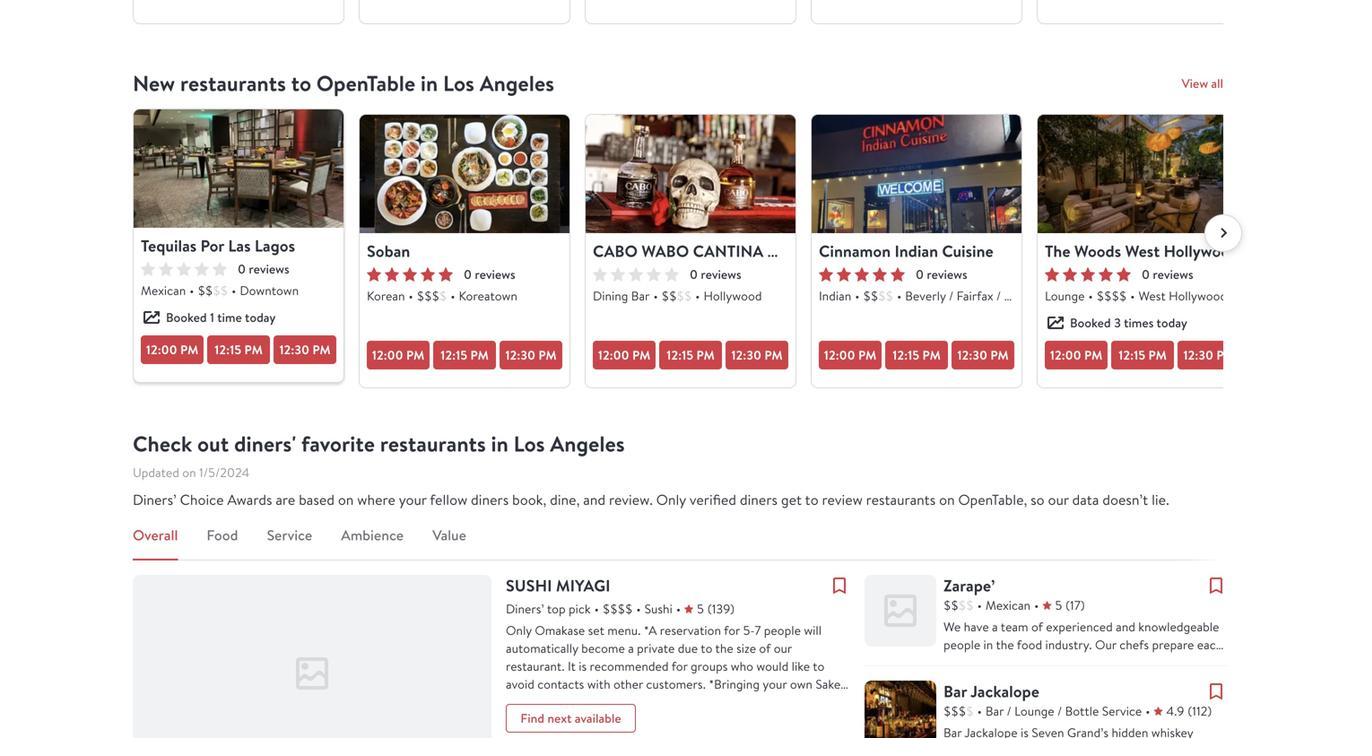 Task type: locate. For each thing, give the bounding box(es) containing it.
12:15 pm for cinnamon indian cuisine
[[893, 347, 941, 364]]

are inside the we have a team of experienced and knowledgeable people in the food industry. our chefs prepare each dish with original and unique recipes of mexican food. our waiters and waitresses are friendly and with the sole purpose of serving you and making your time at zarape cocina & cantina an unforgettable experience.
[[1123, 673, 1140, 689]]

reviews for cinnamon indian cuisine
[[927, 266, 968, 283]]

1 horizontal spatial today
[[1157, 315, 1188, 332]]

0 up the koreatown
[[464, 266, 472, 283]]

1 horizontal spatial $$$
[[944, 703, 967, 720]]

$$$ for $$$ $
[[417, 288, 440, 304]]

12:00 pm
[[146, 341, 199, 359], [372, 347, 425, 364], [598, 347, 651, 364], [824, 347, 877, 364], [1051, 347, 1103, 364]]

the up already at bottom right
[[806, 694, 825, 711]]

0 horizontal spatial have
[[771, 712, 796, 729]]

pm
[[180, 341, 199, 359], [245, 341, 263, 359], [313, 341, 331, 359], [406, 347, 425, 364], [471, 347, 489, 364], [539, 347, 557, 364], [633, 347, 651, 364], [697, 347, 715, 364], [765, 347, 783, 364], [859, 347, 877, 364], [923, 347, 941, 364], [991, 347, 1009, 364], [1085, 347, 1103, 364], [1149, 347, 1167, 364], [1217, 347, 1235, 364]]

1 horizontal spatial our
[[1096, 637, 1117, 653]]

time
[[217, 309, 242, 326], [971, 709, 996, 725]]

0 for the woods west hollywood
[[1142, 266, 1150, 283]]

favorite
[[301, 429, 375, 459]]

12:15 for soban
[[441, 347, 468, 364]]

courses
[[701, 712, 743, 729]]

time up unforgettable
[[971, 709, 996, 725]]

2 diners from the left
[[740, 490, 778, 509]]

0 vertical spatial lounge
[[1045, 288, 1085, 304]]

1 horizontal spatial 5
[[1056, 597, 1063, 614]]

times
[[1125, 315, 1154, 332]]

are left based
[[276, 490, 295, 509]]

recommended
[[590, 658, 669, 675]]

on right based
[[338, 490, 354, 509]]

dining
[[593, 288, 629, 304]]

0 stars image up dining bar
[[593, 267, 679, 282]]

today down west hollywood
[[1157, 315, 1188, 332]]

0 horizontal spatial 5 stars image
[[367, 267, 453, 282]]

0 reviews up beverly
[[916, 266, 968, 283]]

bar up unforgettable
[[986, 703, 1004, 720]]

lounge up the "experience."
[[1015, 703, 1055, 720]]

our right so
[[1049, 490, 1069, 509]]

0 reviews for soban
[[464, 266, 516, 283]]

and right dine,
[[584, 490, 606, 509]]

$ for $$$ $ • bar / lounge / bottle service
[[967, 703, 974, 720]]

12:30 pm for cinnamon indian cuisine
[[958, 347, 1009, 364]]

indian up beverly
[[895, 240, 939, 262]]

12:15 for cabo wabo cantina hollywood
[[667, 347, 694, 364]]

booked for por
[[166, 309, 207, 326]]

diners left get
[[740, 490, 778, 509]]

customers.
[[646, 676, 706, 693]]

2 vertical spatial a
[[727, 694, 733, 711]]

fragrances,
[[602, 730, 663, 739]]

sushi
[[645, 601, 673, 617]]

0 reviews for cinnamon indian cuisine
[[916, 266, 968, 283]]

0 stars image
[[141, 262, 227, 276], [593, 267, 679, 282]]

with for sushi miyagi
[[588, 676, 611, 693]]

12:30
[[279, 341, 310, 359], [506, 347, 536, 364], [732, 347, 762, 364], [958, 347, 988, 364], [1184, 347, 1214, 364]]

3 5 stars image from the left
[[1045, 267, 1132, 282]]

0 vertical spatial your
[[399, 490, 427, 509]]

0 horizontal spatial only
[[506, 622, 532, 639]]

0 horizontal spatial with
[[588, 676, 611, 693]]

1 vertical spatial $$$
[[944, 703, 967, 720]]

0 for cinnamon indian cuisine
[[916, 266, 924, 283]]

0 horizontal spatial people
[[764, 622, 801, 639]]

tab list
[[133, 525, 1224, 561]]

0 horizontal spatial our
[[774, 640, 792, 657]]

prepare
[[1153, 637, 1195, 653]]

of up food
[[1032, 619, 1044, 635]]

your down would
[[763, 676, 787, 693]]

0 stars image down tequilas
[[141, 262, 227, 276]]

view all link
[[1182, 74, 1224, 92]]

of
[[1032, 619, 1044, 635], [760, 640, 771, 657], [1142, 655, 1154, 671], [1063, 691, 1075, 707]]

updated on 1/5/2024
[[133, 464, 250, 481]]

1 horizontal spatial mexican
[[986, 597, 1031, 614]]

new
[[133, 69, 175, 98]]

0 stars image for cabo
[[593, 267, 679, 282]]

of down 'chefs'
[[1142, 655, 1154, 671]]

doesn't
[[1103, 490, 1149, 509]]

1 horizontal spatial diners'
[[506, 601, 544, 617]]

0 vertical spatial restaurants
[[180, 69, 286, 98]]

service inside tab list
[[267, 526, 312, 545]]

only right the review.
[[657, 490, 686, 509]]

tab list containing overall
[[133, 525, 1224, 561]]

reviews up west hollywood
[[1153, 266, 1194, 283]]

0 up beverly
[[916, 266, 924, 283]]

booked for woods
[[1071, 315, 1112, 332]]

1 horizontal spatial is
[[579, 658, 587, 675]]

0 vertical spatial a
[[993, 619, 998, 635]]

12:30 pm
[[279, 341, 331, 359], [506, 347, 557, 364], [732, 347, 783, 364], [958, 347, 1009, 364], [1184, 347, 1235, 364]]

lagos
[[255, 235, 295, 257]]

and down food
[[1038, 655, 1058, 671]]

$$ $$ down wabo
[[662, 288, 692, 304]]

today for lagos
[[245, 309, 276, 326]]

1 vertical spatial time
[[971, 709, 996, 725]]

0 horizontal spatial $
[[440, 288, 447, 304]]

zarape'
[[944, 575, 996, 597]]

$ up unforgettable
[[967, 703, 974, 720]]

to left opentable
[[291, 69, 311, 98]]

0 horizontal spatial $$ $$
[[198, 282, 228, 299]]

have down late,
[[771, 712, 796, 729]]

5 stars image down cinnamon
[[819, 267, 905, 282]]

1 horizontal spatial $
[[967, 703, 974, 720]]

it
[[568, 658, 576, 675]]

a up recommended
[[628, 640, 634, 657]]

1 vertical spatial indian
[[819, 288, 852, 304]]

who
[[731, 658, 754, 675]]

making
[[1165, 691, 1204, 707]]

1 horizontal spatial 5 stars image
[[819, 267, 905, 282]]

diners left book,
[[471, 490, 509, 509]]

4.9 (112)
[[1167, 703, 1213, 720]]

12:30 pm link for cinnamon indian cuisine
[[952, 341, 1015, 370]]

0 vertical spatial time
[[217, 309, 242, 326]]

$$ $$
[[198, 282, 228, 299], [662, 288, 692, 304], [864, 288, 894, 304]]

/ right brea
[[1048, 288, 1052, 304]]

people right 7
[[764, 622, 801, 639]]

1 horizontal spatial los
[[514, 429, 545, 459]]

sushi miyagi
[[506, 575, 611, 597]]

0 horizontal spatial 5
[[697, 601, 704, 617]]

mexican
[[141, 282, 186, 299], [986, 597, 1031, 614], [1157, 655, 1202, 671]]

with right dish
[[969, 655, 992, 671]]

0 vertical spatial indian
[[895, 240, 939, 262]]

is down avoid
[[519, 694, 527, 711]]

0 for tequilas por las lagos
[[238, 261, 246, 278]]

5 stars image up st.
[[1045, 267, 1132, 282]]

$$
[[198, 282, 213, 299], [213, 282, 228, 299], [662, 288, 677, 304], [677, 288, 692, 304], [864, 288, 879, 304], [879, 288, 894, 304], [944, 597, 959, 614], [959, 597, 974, 614]]

$$$ right korean
[[417, 288, 440, 304]]

5 stars image
[[367, 267, 453, 282], [819, 267, 905, 282], [1045, 267, 1132, 282]]

to right like
[[813, 658, 825, 675]]

/ up the "experience."
[[1058, 703, 1063, 720]]

1 vertical spatial los
[[514, 429, 545, 459]]

0 vertical spatial have
[[964, 619, 990, 635]]

on inside only omakase set menu. *a reservation for 5-7 people will automatically become a private due to the size of our restaurant. it is recommended for groups who would like to avoid contacts with other customers. *bringing your own sake in is prohibited. *please arrive on time. if a guest is late, the chef will not be able to make up the courses that have already been served. *no fragrances, please.*
[[669, 694, 683, 711]]

1 vertical spatial $
[[967, 703, 974, 720]]

people inside only omakase set menu. *a reservation for 5-7 people will automatically become a private due to the size of our restaurant. it is recommended for groups who would like to avoid contacts with other customers. *bringing your own sake in is prohibited. *please arrive on time. if a guest is late, the chef will not be able to make up the courses that have already been served. *no fragrances, please.*
[[764, 622, 801, 639]]

check out diners' favorite restaurants in los angeles
[[133, 429, 625, 459]]

1 vertical spatial restaurants
[[380, 429, 486, 459]]

1 horizontal spatial $$ $$
[[662, 288, 692, 304]]

$$ $$ up "1"
[[198, 282, 228, 299]]

1 vertical spatial our
[[774, 640, 792, 657]]

with up "*please"
[[588, 676, 611, 693]]

service left an
[[1103, 703, 1143, 720]]

0 horizontal spatial diners'
[[133, 490, 177, 509]]

chefs
[[1120, 637, 1150, 653]]

today
[[245, 309, 276, 326], [1157, 315, 1188, 332]]

be
[[576, 712, 589, 729]]

1 horizontal spatial people
[[944, 637, 981, 653]]

la
[[1005, 288, 1017, 304]]

pick
[[569, 601, 591, 617]]

1 horizontal spatial $$$$
[[1097, 288, 1127, 304]]

0 reviews up downtown
[[238, 261, 289, 278]]

0 vertical spatial angeles
[[480, 69, 555, 98]]

a photo of the woods west hollywood restaurant image
[[1038, 115, 1248, 233]]

2 horizontal spatial $$ $$
[[864, 288, 894, 304]]

and up an
[[1143, 691, 1162, 707]]

0 vertical spatial for
[[724, 622, 740, 639]]

1 horizontal spatial have
[[964, 619, 990, 635]]

third
[[1055, 288, 1083, 304]]

0 vertical spatial are
[[276, 490, 295, 509]]

2 5 stars image from the left
[[819, 267, 905, 282]]

$$$$
[[1097, 288, 1127, 304], [603, 601, 633, 617]]

the up original
[[997, 637, 1015, 653]]

12:30 pm link for soban
[[500, 341, 563, 370]]

$$ $$ • mexican
[[944, 597, 1031, 614]]

we
[[944, 619, 961, 635]]

diners' down updated
[[133, 490, 177, 509]]

hollywood down the woods west hollywood
[[1169, 288, 1228, 304]]

12:15 pm
[[215, 341, 263, 359], [441, 347, 489, 364], [667, 347, 715, 364], [893, 347, 941, 364], [1119, 347, 1167, 364]]

0 horizontal spatial $$$
[[417, 288, 440, 304]]

2 horizontal spatial your
[[944, 709, 968, 725]]

arrive
[[635, 694, 666, 711]]

0 vertical spatial diners'
[[133, 490, 177, 509]]

/ left 'fairfax'
[[949, 288, 954, 304]]

is
[[579, 658, 587, 675], [519, 694, 527, 711], [769, 694, 777, 711]]

our up recipes
[[1096, 637, 1117, 653]]

people
[[764, 622, 801, 639], [944, 637, 981, 653]]

only up automatically
[[506, 622, 532, 639]]

1 vertical spatial our
[[976, 673, 997, 689]]

1 vertical spatial $$$$
[[603, 601, 633, 617]]

are
[[276, 490, 295, 509], [1123, 673, 1140, 689]]

1 horizontal spatial diners
[[740, 490, 778, 509]]

our up sole
[[976, 673, 997, 689]]

mexican down tequilas
[[141, 282, 186, 299]]

12:30 for cabo wabo cantina hollywood
[[732, 347, 762, 364]]

reviews for soban
[[475, 266, 516, 283]]

available
[[575, 710, 622, 727]]

reviews up the koreatown
[[475, 266, 516, 283]]

1 horizontal spatial will
[[804, 622, 822, 639]]

bar right dining at the top
[[632, 288, 650, 304]]

1 vertical spatial your
[[763, 676, 787, 693]]

0 horizontal spatial for
[[672, 658, 688, 675]]

people up dish
[[944, 637, 981, 653]]

people inside the we have a team of experienced and knowledgeable people in the food industry. our chefs prepare each dish with original and unique recipes of mexican food. our waiters and waitresses are friendly and with the sole purpose of serving you and making your time at zarape cocina & cantina an unforgettable experience.
[[944, 637, 981, 653]]

0 horizontal spatial 0 stars image
[[141, 262, 227, 276]]

are up you
[[1123, 673, 1140, 689]]

on down customers.
[[669, 694, 683, 711]]

automatically
[[506, 640, 579, 657]]

miyagi
[[556, 575, 611, 597]]

1 horizontal spatial your
[[763, 676, 787, 693]]

2 vertical spatial your
[[944, 709, 968, 725]]

is left late,
[[769, 694, 777, 711]]

bar down dish
[[944, 681, 968, 703]]

12:00 pm link for soban
[[367, 341, 430, 370]]

restaurants right new
[[180, 69, 286, 98]]

1 horizontal spatial service
[[1103, 703, 1143, 720]]

time right "1"
[[217, 309, 242, 326]]

view
[[1182, 75, 1209, 92]]

0 vertical spatial will
[[804, 622, 822, 639]]

a left team
[[993, 619, 998, 635]]

served.
[[536, 730, 575, 739]]

0 reviews down cabo wabo cantina hollywood
[[690, 266, 742, 283]]

lounge left st.
[[1045, 288, 1085, 304]]

0 for cabo wabo cantina hollywood
[[690, 266, 698, 283]]

1 horizontal spatial are
[[1123, 673, 1140, 689]]

of right size
[[760, 640, 771, 657]]

$$ $$ for wabo
[[662, 288, 692, 304]]

1 vertical spatial only
[[506, 622, 532, 639]]

$$$$ for $$$$ • sushi
[[603, 601, 633, 617]]

will up served.
[[533, 712, 551, 729]]

with down food. at the bottom right of the page
[[944, 691, 967, 707]]

0 down cabo wabo cantina hollywood
[[690, 266, 698, 283]]

your up unforgettable
[[944, 709, 968, 725]]

0 vertical spatial $$$
[[417, 288, 440, 304]]

with inside only omakase set menu. *a reservation for 5-7 people will automatically become a private due to the size of our restaurant. it is recommended for groups who would like to avoid contacts with other customers. *bringing your own sake in is prohibited. *please arrive on time. if a guest is late, the chef will not be able to make up the courses that have already been served. *no fragrances, please.*
[[588, 676, 611, 693]]

1 horizontal spatial 0 stars image
[[593, 267, 679, 282]]

where
[[357, 490, 396, 509]]

for left 5- on the right
[[724, 622, 740, 639]]

indian down cinnamon
[[819, 288, 852, 304]]

0 horizontal spatial a
[[628, 640, 634, 657]]

today down downtown
[[245, 309, 276, 326]]

our up would
[[774, 640, 792, 657]]

1 5 stars image from the left
[[367, 267, 453, 282]]

view all
[[1182, 75, 1224, 92]]

waiters
[[1000, 673, 1039, 689]]

2 horizontal spatial a
[[993, 619, 998, 635]]

reviews up beverly
[[927, 266, 968, 283]]

12:00 for cabo wabo cantina hollywood
[[598, 347, 630, 364]]

1 horizontal spatial booked
[[1071, 315, 1112, 332]]

0 horizontal spatial restaurants
[[180, 69, 286, 98]]

time.
[[686, 694, 713, 711]]

find
[[521, 710, 545, 727]]

12:15 pm link for soban
[[433, 341, 496, 370]]

booked left "1"
[[166, 309, 207, 326]]

with for zarape'
[[944, 691, 967, 707]]

0 horizontal spatial your
[[399, 490, 427, 509]]

0 vertical spatial only
[[657, 490, 686, 509]]

restaurants up fellow
[[380, 429, 486, 459]]

experienced
[[1047, 619, 1113, 635]]

able
[[592, 712, 615, 729]]

our
[[1049, 490, 1069, 509], [774, 640, 792, 657]]

4.9
[[1167, 703, 1185, 720]]

12:15 pm link
[[207, 336, 270, 364], [433, 341, 496, 370], [660, 341, 722, 370], [886, 341, 949, 370], [1112, 341, 1175, 370]]

experience.
[[1022, 726, 1085, 739]]

get
[[782, 490, 802, 509]]

5 for 5 (139)
[[697, 601, 704, 617]]

0 horizontal spatial today
[[245, 309, 276, 326]]

of inside only omakase set menu. *a reservation for 5-7 people will automatically become a private due to the size of our restaurant. it is recommended for groups who would like to avoid contacts with other customers. *bringing your own sake in is prohibited. *please arrive on time. if a guest is late, the chef will not be able to make up the courses that have already been served. *no fragrances, please.*
[[760, 640, 771, 657]]

0 horizontal spatial service
[[267, 526, 312, 545]]

find next available button
[[506, 704, 636, 733]]

5 stars image up $$$ $
[[367, 267, 453, 282]]

st.
[[1086, 288, 1100, 304]]

5 left (139)
[[697, 601, 704, 617]]

/ left 'la'
[[997, 288, 1002, 304]]

and up 'chefs'
[[1116, 619, 1136, 635]]

woods
[[1075, 240, 1122, 262]]

/ left the zarape
[[1007, 703, 1012, 720]]

up
[[664, 712, 677, 729]]

hollywood up west hollywood
[[1164, 240, 1240, 262]]

have down $$ $$ • mexican
[[964, 619, 990, 635]]

our inside only omakase set menu. *a reservation for 5-7 people will automatically become a private due to the size of our restaurant. it is recommended for groups who would like to avoid contacts with other customers. *bringing your own sake in is prohibited. *please arrive on time. if a guest is late, the chef will not be able to make up the courses that have already been served. *no fragrances, please.*
[[774, 640, 792, 657]]

is right it
[[579, 658, 587, 675]]

have inside the we have a team of experienced and knowledgeable people in the food industry. our chefs prepare each dish with original and unique recipes of mexican food. our waiters and waitresses are friendly and with the sole purpose of serving you and making your time at zarape cocina & cantina an unforgettable experience.
[[964, 619, 990, 635]]

only
[[657, 490, 686, 509], [506, 622, 532, 639]]

0 vertical spatial $
[[440, 288, 447, 304]]

0 horizontal spatial mexican
[[141, 282, 186, 299]]

1 horizontal spatial only
[[657, 490, 686, 509]]

$$ $$ left beverly
[[864, 288, 894, 304]]

a photo of zarape' restaurant image
[[879, 590, 923, 633]]

0 horizontal spatial diners
[[471, 490, 509, 509]]

0 vertical spatial service
[[267, 526, 312, 545]]

1 horizontal spatial for
[[724, 622, 740, 639]]

have
[[964, 619, 990, 635], [771, 712, 796, 729]]

only inside only omakase set menu. *a reservation for 5-7 people will automatically become a private due to the size of our restaurant. it is recommended for groups who would like to avoid contacts with other customers. *bringing your own sake in is prohibited. *please arrive on time. if a guest is late, the chef will not be able to make up the courses that have already been served. *no fragrances, please.*
[[506, 622, 532, 639]]

cabo wabo cantina hollywood
[[593, 240, 843, 262]]

reviews for cabo wabo cantina hollywood
[[701, 266, 742, 283]]

diners' choice awards are based on where your fellow diners book, dine, and review. only verified diners get to review restaurants on opentable, so our data doesn't lie.
[[133, 490, 1170, 509]]

0 horizontal spatial $$$$
[[603, 601, 633, 617]]

2 horizontal spatial bar
[[986, 703, 1004, 720]]

12:30 pm for soban
[[506, 347, 557, 364]]

12:00 pm for cabo wabo cantina hollywood
[[598, 347, 651, 364]]

mexican up team
[[986, 597, 1031, 614]]

to right get
[[806, 490, 819, 509]]

all
[[1212, 75, 1224, 92]]

0 horizontal spatial time
[[217, 309, 242, 326]]

beverly
[[906, 288, 946, 304]]

will
[[804, 622, 822, 639], [533, 712, 551, 729]]

zarape
[[1013, 709, 1059, 725]]

1 vertical spatial have
[[771, 712, 796, 729]]

0 horizontal spatial will
[[533, 712, 551, 729]]

12:15 pm link for cinnamon indian cuisine
[[886, 341, 949, 370]]

$$$$ up menu.
[[603, 601, 633, 617]]

today for hollywood
[[1157, 315, 1188, 332]]

the up please.*
[[680, 712, 698, 729]]

0 down the woods west hollywood
[[1142, 266, 1150, 283]]

1 horizontal spatial time
[[971, 709, 996, 725]]

west up times
[[1139, 288, 1166, 304]]

booked left 3
[[1071, 315, 1112, 332]]

0 reviews up the koreatown
[[464, 266, 516, 283]]

1 vertical spatial a
[[628, 640, 634, 657]]

5 stars image for cinnamon indian cuisine
[[819, 267, 905, 282]]

on left opentable,
[[940, 490, 955, 509]]

12:00 pm link for cinnamon indian cuisine
[[819, 341, 882, 370]]

5
[[1056, 597, 1063, 614], [697, 601, 704, 617]]

2 vertical spatial restaurants
[[867, 490, 936, 509]]

sake
[[816, 676, 841, 693]]



Task type: vqa. For each thing, say whether or not it's contained in the screenshot.
the leftmost the is
yes



Task type: describe. For each thing, give the bounding box(es) containing it.
1 horizontal spatial bar
[[944, 681, 968, 703]]

tequilas por las lagos
[[141, 235, 295, 257]]

12:15 pm for cabo wabo cantina hollywood
[[667, 347, 715, 364]]

in inside only omakase set menu. *a reservation for 5-7 people will automatically become a private due to the size of our restaurant. it is recommended for groups who would like to avoid contacts with other customers. *bringing your own sake in is prohibited. *please arrive on time. if a guest is late, the chef will not be able to make up the courses that have already been served. *no fragrances, please.*
[[506, 694, 516, 711]]

sushi
[[506, 575, 552, 597]]

please.*
[[666, 730, 707, 739]]

$$ $$ for indian
[[864, 288, 894, 304]]

in inside the we have a team of experienced and knowledgeable people in the food industry. our chefs prepare each dish with original and unique recipes of mexican food. our waiters and waitresses are friendly and with the sole purpose of serving you and making your time at zarape cocina & cantina an unforgettable experience.
[[984, 637, 994, 653]]

we have a team of experienced and knowledgeable people in the food industry. our chefs prepare each dish with original and unique recipes of mexican food. our waiters and waitresses are friendly and with the sole purpose of serving you and making your time at zarape cocina & cantina an unforgettable experience.
[[944, 619, 1223, 739]]

brea
[[1020, 288, 1045, 304]]

diners'
[[234, 429, 296, 459]]

value
[[433, 526, 467, 545]]

12:00 for cinnamon indian cuisine
[[824, 347, 856, 364]]

0 horizontal spatial is
[[519, 694, 527, 711]]

2 horizontal spatial is
[[769, 694, 777, 711]]

a photo of bar jackalope restaurant image
[[865, 681, 937, 739]]

12:00 pm for cinnamon indian cuisine
[[824, 347, 877, 364]]

0 stars image for tequilas
[[141, 262, 227, 276]]

&
[[1100, 709, 1108, 725]]

*please
[[592, 694, 632, 711]]

your inside only omakase set menu. *a reservation for 5-7 people will automatically become a private due to the size of our restaurant. it is recommended for groups who would like to avoid contacts with other customers. *bringing your own sake in is prohibited. *please arrive on time. if a guest is late, the chef will not be able to make up the courses that have already been served. *no fragrances, please.*
[[763, 676, 787, 693]]

5 (17)
[[1056, 597, 1085, 614]]

12:00 pm link for cabo wabo cantina hollywood
[[593, 341, 656, 370]]

time inside the we have a team of experienced and knowledgeable people in the food industry. our chefs prepare each dish with original and unique recipes of mexican food. our waiters and waitresses are friendly and with the sole purpose of serving you and making your time at zarape cocina & cantina an unforgettable experience.
[[971, 709, 996, 725]]

$$ $$ for por
[[198, 282, 228, 299]]

$$$ for $$$ $ • bar / lounge / bottle service
[[944, 703, 967, 720]]

0 reviews for tequilas por las lagos
[[238, 261, 289, 278]]

restaurant.
[[506, 658, 565, 675]]

cinnamon
[[819, 240, 891, 262]]

3
[[1115, 315, 1122, 332]]

0 vertical spatial our
[[1096, 637, 1117, 653]]

1 diners from the left
[[471, 490, 509, 509]]

0 reviews for the woods west hollywood
[[1142, 266, 1194, 283]]

sole
[[991, 691, 1013, 707]]

size
[[737, 640, 757, 657]]

you
[[1120, 691, 1140, 707]]

hollywood right cantina
[[768, 240, 843, 262]]

0 vertical spatial mexican
[[141, 282, 186, 299]]

food
[[207, 526, 238, 545]]

own
[[790, 676, 813, 693]]

food.
[[944, 673, 973, 689]]

jackalope
[[971, 681, 1040, 703]]

each
[[1198, 637, 1223, 653]]

have inside only omakase set menu. *a reservation for 5-7 people will automatically become a private due to the size of our restaurant. it is recommended for groups who would like to avoid contacts with other customers. *bringing your own sake in is prohibited. *please arrive on time. if a guest is late, the chef will not be able to make up the courses that have already been served. *no fragrances, please.*
[[771, 712, 796, 729]]

dining bar
[[593, 288, 650, 304]]

your inside the we have a team of experienced and knowledgeable people in the food industry. our chefs prepare each dish with original and unique recipes of mexican food. our waiters and waitresses are friendly and with the sole purpose of serving you and making your time at zarape cocina & cantina an unforgettable experience.
[[944, 709, 968, 725]]

5 stars image for the woods west hollywood
[[1045, 267, 1132, 282]]

only omakase set menu. *a reservation for 5-7 people will automatically become a private due to the size of our restaurant. it is recommended for groups who would like to avoid contacts with other customers. *bringing your own sake in is prohibited. *please arrive on time. if a guest is late, the chef will not be able to make up the courses that have already been served. *no fragrances, please.*
[[506, 622, 841, 739]]

fairfax
[[957, 288, 994, 304]]

12:30 pm for cabo wabo cantina hollywood
[[732, 347, 783, 364]]

review.
[[609, 490, 653, 509]]

1 vertical spatial service
[[1103, 703, 1143, 720]]

cuisine
[[943, 240, 994, 262]]

2 horizontal spatial with
[[969, 655, 992, 671]]

1 vertical spatial will
[[533, 712, 551, 729]]

become
[[582, 640, 625, 657]]

serving
[[1078, 691, 1117, 707]]

and up purpose
[[1042, 673, 1062, 689]]

food
[[1017, 637, 1043, 653]]

1 horizontal spatial a
[[727, 694, 733, 711]]

next
[[548, 710, 572, 727]]

lie.
[[1152, 490, 1170, 509]]

12:00 for soban
[[372, 347, 403, 364]]

1 horizontal spatial restaurants
[[380, 429, 486, 459]]

$$$ $
[[417, 288, 447, 304]]

west hollywood
[[1139, 288, 1228, 304]]

that
[[746, 712, 768, 729]]

0 horizontal spatial los
[[443, 69, 475, 98]]

1 horizontal spatial indian
[[895, 240, 939, 262]]

fellow
[[430, 490, 468, 509]]

cantina
[[1111, 709, 1151, 725]]

prohibited.
[[530, 694, 589, 711]]

industry.
[[1046, 637, 1093, 653]]

on up choice
[[182, 464, 196, 481]]

5-
[[743, 622, 755, 639]]

the woods west hollywood
[[1045, 240, 1240, 262]]

a inside the we have a team of experienced and knowledgeable people in the food industry. our chefs prepare each dish with original and unique recipes of mexican food. our waiters and waitresses are friendly and with the sole purpose of serving you and making your time at zarape cocina & cantina an unforgettable experience.
[[993, 619, 998, 635]]

7
[[755, 622, 761, 639]]

$ for $$$ $
[[440, 288, 447, 304]]

at
[[999, 709, 1010, 725]]

hollywood down cantina
[[704, 288, 762, 304]]

menu.
[[608, 622, 641, 639]]

0 vertical spatial west
[[1126, 240, 1161, 262]]

cabo
[[593, 240, 638, 262]]

cinnamon indian cuisine
[[819, 240, 994, 262]]

make
[[632, 712, 661, 729]]

1 vertical spatial for
[[672, 658, 688, 675]]

out
[[197, 429, 229, 459]]

data
[[1073, 490, 1100, 509]]

12:30 for soban
[[506, 347, 536, 364]]

and up making
[[1188, 673, 1207, 689]]

0 horizontal spatial our
[[976, 673, 997, 689]]

1/5/2024
[[199, 464, 250, 481]]

12:15 for cinnamon indian cuisine
[[893, 347, 920, 364]]

(17)
[[1066, 597, 1085, 614]]

1 vertical spatial angeles
[[550, 429, 625, 459]]

0 horizontal spatial indian
[[819, 288, 852, 304]]

to up groups
[[701, 640, 713, 657]]

reviews for tequilas por las lagos
[[249, 261, 289, 278]]

based
[[299, 490, 335, 509]]

due
[[678, 640, 698, 657]]

of up cocina
[[1063, 691, 1075, 707]]

soban
[[367, 240, 410, 262]]

*a
[[644, 622, 657, 639]]

12:30 for cinnamon indian cuisine
[[958, 347, 988, 364]]

(112)
[[1189, 703, 1213, 720]]

12:30 pm link for cabo wabo cantina hollywood
[[726, 341, 789, 370]]

12:15 pm link for cabo wabo cantina hollywood
[[660, 341, 722, 370]]

0 horizontal spatial bar
[[632, 288, 650, 304]]

mexican inside the we have a team of experienced and knowledgeable people in the food industry. our chefs prepare each dish with original and unique recipes of mexican food. our waiters and waitresses are friendly and with the sole purpose of serving you and making your time at zarape cocina & cantina an unforgettable experience.
[[1157, 655, 1202, 671]]

book,
[[512, 490, 547, 509]]

other
[[614, 676, 643, 693]]

1 horizontal spatial our
[[1049, 490, 1069, 509]]

1 vertical spatial west
[[1139, 288, 1166, 304]]

2 horizontal spatial restaurants
[[867, 490, 936, 509]]

private
[[637, 640, 675, 657]]

would
[[757, 658, 789, 675]]

$$$$ for $$$$
[[1097, 288, 1127, 304]]

diners' for diners' top pick •
[[506, 601, 544, 617]]

friendly
[[1143, 673, 1185, 689]]

1 vertical spatial mexican
[[986, 597, 1031, 614]]

1 vertical spatial lounge
[[1015, 703, 1055, 720]]

*no
[[578, 730, 600, 739]]

find next available
[[521, 710, 622, 727]]

0 for soban
[[464, 266, 472, 283]]

a photo of cabo wabo cantina hollywood restaurant image
[[586, 115, 796, 233]]

so
[[1031, 490, 1045, 509]]

the
[[1045, 240, 1071, 262]]

12:15 pm for soban
[[441, 347, 489, 364]]

knowledgeable
[[1139, 619, 1220, 635]]

late,
[[780, 694, 804, 711]]

already
[[799, 712, 838, 729]]

*bringing
[[709, 676, 760, 693]]

a photo of soban restaurant image
[[360, 115, 570, 233]]

booked 3 times today
[[1071, 315, 1188, 332]]

a photo of cinnamon indian cuisine restaurant image
[[812, 115, 1022, 233]]

team
[[1001, 619, 1029, 635]]

a photo of tequilas por las lagos restaurant image
[[128, 107, 349, 231]]

choice
[[180, 490, 224, 509]]

updated
[[133, 464, 179, 481]]

12:00 pm for soban
[[372, 347, 425, 364]]

5 stars image for soban
[[367, 267, 453, 282]]

cantina
[[693, 240, 764, 262]]

if
[[716, 694, 724, 711]]

like
[[792, 658, 810, 675]]

$$$ $ • bar / lounge / bottle service
[[944, 703, 1143, 720]]

to up fragrances, at the left bottom
[[617, 712, 629, 729]]

ambience
[[341, 526, 404, 545]]

not
[[554, 712, 573, 729]]

the left sole
[[970, 691, 988, 707]]

chef
[[506, 712, 530, 729]]

the left size
[[716, 640, 734, 657]]

unique
[[1061, 655, 1097, 671]]

diners' for diners' choice awards are based on where your fellow diners book, dine, and review. only verified diners get to review restaurants on opentable, so our data doesn't lie.
[[133, 490, 177, 509]]

0 reviews for cabo wabo cantina hollywood
[[690, 266, 742, 283]]

waitresses
[[1065, 673, 1120, 689]]

5 for 5 (17)
[[1056, 597, 1063, 614]]

reviews for the woods west hollywood
[[1153, 266, 1194, 283]]

5 (139)
[[697, 601, 735, 617]]

bar jackalope
[[944, 681, 1040, 703]]



